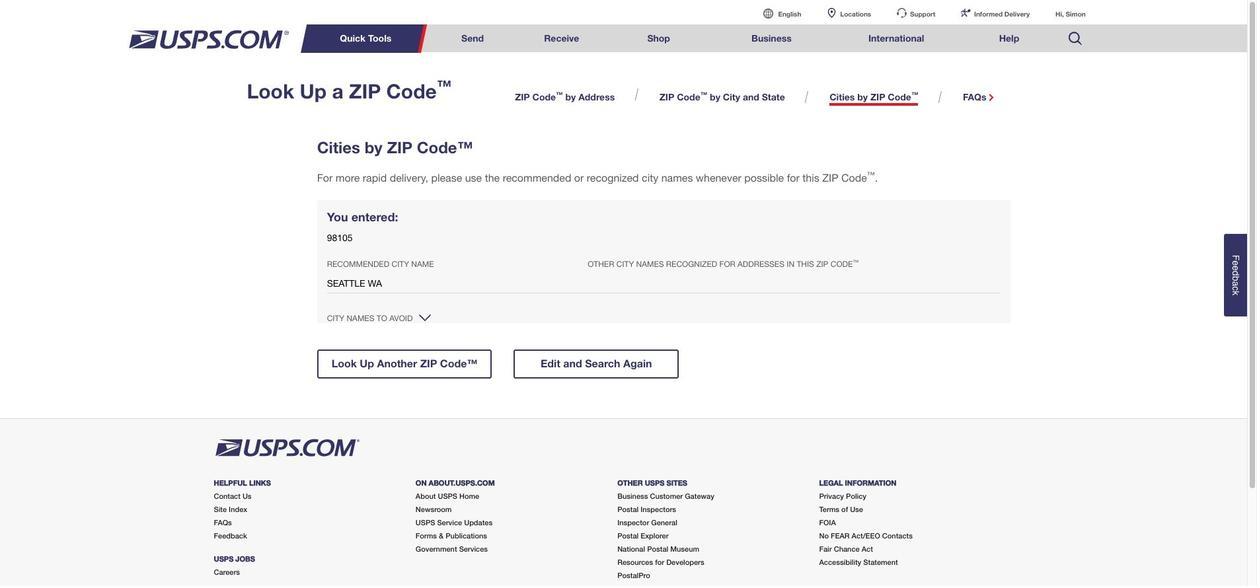 Task type: locate. For each thing, give the bounding box(es) containing it.
menu bar
[[308, 24, 1101, 52]]



Task type: describe. For each thing, give the bounding box(es) containing it.
image of usps.com logo. image
[[128, 30, 289, 49]]



Task type: vqa. For each thing, say whether or not it's contained in the screenshot.
menu bar
yes



